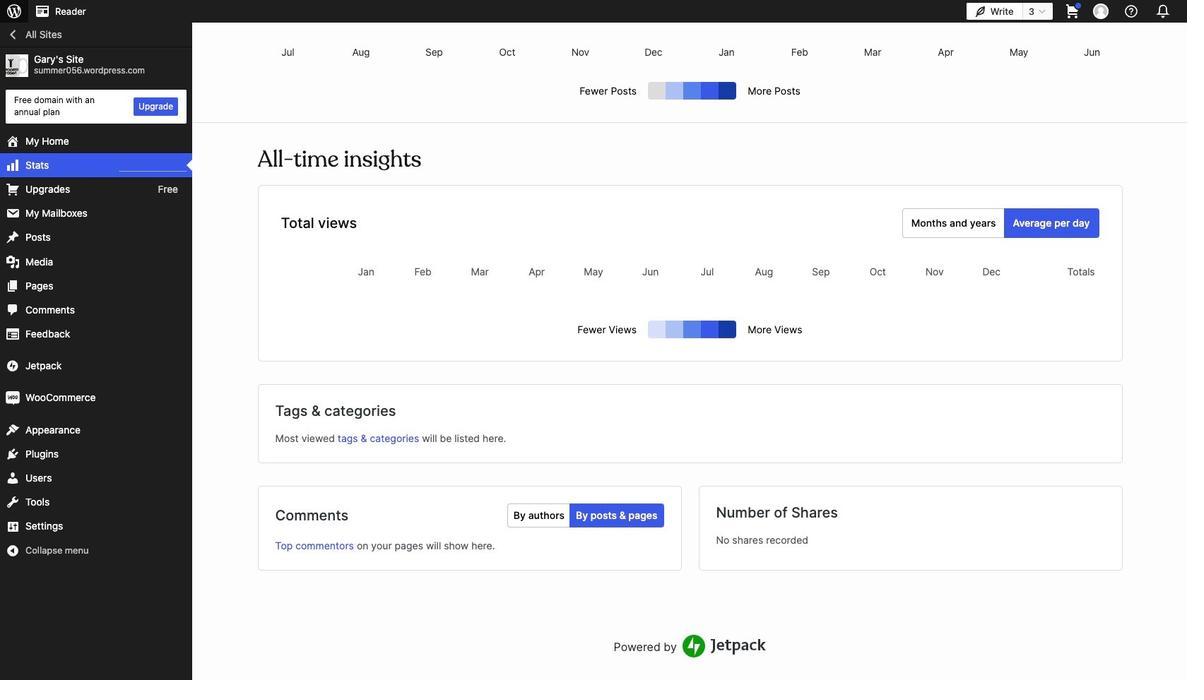 Task type: describe. For each thing, give the bounding box(es) containing it.
my shopping cart image
[[1064, 3, 1081, 20]]

manage your notifications image
[[1153, 1, 1173, 21]]

1 img image from the top
[[6, 359, 20, 373]]



Task type: locate. For each thing, give the bounding box(es) containing it.
None radio
[[1004, 208, 1099, 238], [570, 504, 664, 528], [1004, 208, 1099, 238], [570, 504, 664, 528]]

0 horizontal spatial option group
[[507, 504, 664, 528]]

0 vertical spatial img image
[[6, 359, 20, 373]]

my profile image
[[1093, 4, 1109, 19]]

1 horizontal spatial option group
[[902, 208, 1099, 238]]

help image
[[1123, 3, 1140, 20]]

2 img image from the top
[[6, 391, 20, 405]]

1 vertical spatial option group
[[507, 504, 664, 528]]

manage your sites image
[[6, 3, 23, 20]]

None radio
[[902, 208, 1004, 238], [507, 504, 570, 528], [902, 208, 1004, 238], [507, 504, 570, 528]]

img image
[[6, 359, 20, 373], [6, 391, 20, 405]]

heading
[[275, 402, 396, 420], [716, 504, 838, 522], [275, 507, 349, 525]]

option group
[[902, 208, 1099, 238], [507, 504, 664, 528]]

0 vertical spatial option group
[[902, 208, 1099, 238]]

highest hourly views 0 image
[[119, 162, 187, 172]]

1 vertical spatial img image
[[6, 391, 20, 405]]



Task type: vqa. For each thing, say whether or not it's contained in the screenshot.
'HEADING'
yes



